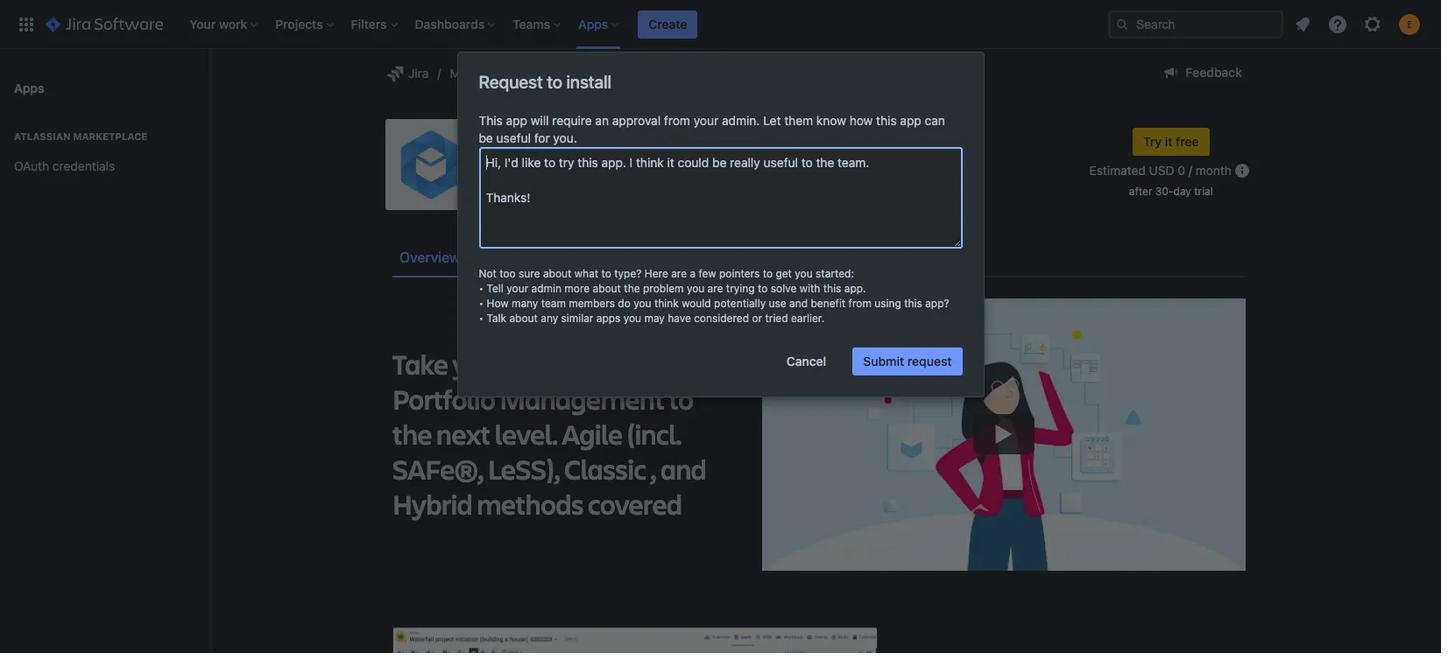 Task type: describe. For each thing, give the bounding box(es) containing it.
many
[[512, 297, 538, 311]]

this
[[479, 113, 503, 128]]

0 horizontal spatial this
[[824, 282, 842, 296]]

submit
[[864, 354, 905, 369]]

credentials
[[53, 158, 115, 173]]

admin.
[[722, 113, 760, 128]]

1 vertical spatial bigpicture
[[498, 120, 575, 144]]

members
[[569, 297, 615, 311]]

take your project/product portfolio management to the next level. agile (incl. safe®, less), classic , and hybrid methods covered
[[393, 346, 707, 523]]

to right what
[[602, 267, 612, 281]]

after
[[1130, 185, 1153, 198]]

you up would
[[687, 282, 705, 296]]

app.
[[845, 282, 866, 296]]

use
[[769, 297, 787, 311]]

with
[[800, 282, 821, 296]]

agile
[[562, 417, 623, 453]]

1 vertical spatial about
[[593, 282, 621, 296]]

management inside the take your project/product portfolio management to the next level. agile (incl. safe®, less), classic , and hybrid methods covered
[[500, 381, 665, 418]]

tried
[[766, 312, 789, 326]]

0 vertical spatial management
[[686, 66, 760, 81]]

any
[[541, 312, 559, 326]]

request to install dialog
[[458, 53, 984, 397]]

portfolio
[[393, 381, 496, 418]]

bigpicture - project management & ppm link
[[572, 63, 801, 84]]

earlier.
[[792, 312, 825, 326]]

0 vertical spatial project
[[642, 66, 682, 81]]

this inside 'this app will require an approval from your admin. let them know how this app can be useful for you.'
[[877, 113, 897, 128]]

estimated usd 0 / month
[[1090, 163, 1232, 178]]

0 vertical spatial are
[[672, 267, 687, 281]]

methods
[[477, 487, 584, 523]]

app?
[[926, 297, 950, 311]]

primary element
[[11, 0, 1109, 49]]

month
[[1196, 163, 1232, 178]]

classic
[[565, 452, 647, 488]]

jira
[[408, 66, 429, 81]]

it
[[1166, 134, 1173, 149]]

useful
[[497, 131, 531, 146]]

1 vertical spatial management
[[641, 120, 744, 144]]

do
[[618, 297, 631, 311]]

require
[[553, 113, 592, 128]]

atlassian marketplace
[[14, 131, 148, 142]]

trial
[[1195, 185, 1214, 198]]

overview
[[400, 250, 461, 266]]

and inside "not too sure about what to type? here are a few pointers to get you started: • tell your admin more about the problem you are trying to solve with this app. • how many team members do you think would potentially use and benefit from using this app? • talk about any similar apps you may have considered or tried earlier."
[[790, 297, 808, 311]]

,
[[651, 452, 657, 488]]

oauth credentials
[[14, 158, 115, 173]]

(incl.
[[627, 417, 682, 453]]

marketplace apps link
[[450, 63, 551, 84]]

from inside "not too sure about what to type? here are a few pointers to get you started: • tell your admin more about the problem you are trying to solve with this app. • how many team members do you think would potentially use and benefit from using this app? • talk about any similar apps you may have considered or tried earlier."
[[849, 297, 872, 311]]

Type your reasons in here text field
[[479, 147, 963, 249]]

what
[[575, 267, 599, 281]]

more
[[565, 282, 590, 296]]

apps inside "not too sure about what to type? here are a few pointers to get you started: • tell your admin more about the problem you are trying to solve with this app. • how many team members do you think would potentially use and benefit from using this app? • talk about any similar apps you may have considered or tried earlier."
[[597, 312, 621, 326]]

approval
[[613, 113, 661, 128]]

youtube's thumbnail image for the video. image
[[762, 299, 1246, 571]]

1 vertical spatial project
[[586, 120, 639, 144]]

try
[[1144, 134, 1162, 149]]

submit request
[[864, 354, 952, 369]]

30-
[[1156, 185, 1174, 198]]

sure
[[519, 267, 540, 281]]

may
[[645, 312, 665, 326]]

feedback button
[[1151, 59, 1254, 87]]

and inside the take your project/product portfolio management to the next level. agile (incl. safe®, less), classic , and hybrid methods covered
[[661, 452, 707, 488]]

3 • from the top
[[479, 312, 484, 326]]

1 horizontal spatial are
[[708, 282, 724, 296]]

to left install
[[547, 72, 563, 92]]

think
[[655, 297, 679, 311]]

marketplace inside group
[[73, 131, 148, 142]]

admin
[[532, 282, 562, 296]]

appfire link
[[515, 149, 556, 164]]

jira link
[[386, 63, 429, 84]]

can
[[925, 113, 946, 128]]

be
[[479, 131, 493, 146]]

covered
[[588, 487, 682, 523]]

editor info icon image
[[1232, 160, 1254, 181]]

create
[[649, 16, 688, 31]]

free
[[1177, 134, 1200, 149]]

atlassian
[[14, 131, 71, 142]]

next
[[437, 417, 491, 453]]

or
[[752, 312, 763, 326]]

this app will require an approval from your admin. let them know how this app can be useful for you.
[[479, 113, 946, 146]]

get
[[776, 267, 792, 281]]

from inside 'this app will require an approval from your admin. let them know how this app can be useful for you.'
[[664, 113, 691, 128]]

pointers
[[720, 267, 760, 281]]

similar
[[561, 312, 594, 326]]

problem
[[643, 282, 684, 296]]

not
[[479, 267, 497, 281]]

to inside the take your project/product portfolio management to the next level. agile (incl. safe®, less), classic , and hybrid methods covered
[[669, 381, 694, 418]]

the inside the take your project/product portfolio management to the next level. agile (incl. safe®, less), classic , and hybrid methods covered
[[393, 417, 432, 453]]

estimated
[[1090, 163, 1146, 178]]

using
[[875, 297, 902, 311]]

the inside "not too sure about what to type? here are a few pointers to get you started: • tell your admin more about the problem you are trying to solve with this app. • how many team members do you think would potentially use and benefit from using this app? • talk about any similar apps you may have considered or tried earlier."
[[624, 282, 640, 296]]

day
[[1174, 185, 1192, 198]]

your inside the take your project/product portfolio management to the next level. agile (incl. safe®, less), classic , and hybrid methods covered
[[453, 346, 506, 383]]

you up with
[[795, 267, 813, 281]]



Task type: vqa. For each thing, say whether or not it's contained in the screenshot.
and to the left
yes



Task type: locate. For each thing, give the bounding box(es) containing it.
/
[[1189, 163, 1193, 178]]

1 vertical spatial bigpicture - project management & ppm
[[498, 120, 799, 144]]

0 horizontal spatial apps
[[523, 66, 551, 81]]

0 horizontal spatial project
[[586, 120, 639, 144]]

1 vertical spatial •
[[479, 297, 484, 311]]

1 vertical spatial &
[[747, 120, 759, 144]]

1 horizontal spatial and
[[790, 297, 808, 311]]

atlassian marketplace group
[[7, 112, 203, 189]]

& left let
[[747, 120, 759, 144]]

hybrid
[[393, 487, 473, 523]]

tab list containing overview
[[386, 238, 1254, 278]]

less),
[[488, 452, 560, 488]]

0 vertical spatial your
[[694, 113, 719, 128]]

about up members at left
[[593, 282, 621, 296]]

marketplace up 'this'
[[450, 66, 520, 81]]

1 horizontal spatial apps
[[597, 312, 621, 326]]

1 horizontal spatial from
[[849, 297, 872, 311]]

& up let
[[763, 66, 772, 81]]

1 horizontal spatial &
[[763, 66, 772, 81]]

0 vertical spatial the
[[624, 282, 640, 296]]

request
[[479, 72, 543, 92]]

this down started:
[[824, 282, 842, 296]]

1 vertical spatial apps
[[597, 312, 621, 326]]

this left app?
[[905, 297, 923, 311]]

too
[[500, 267, 516, 281]]

jira software image
[[46, 14, 163, 35], [46, 14, 163, 35]]

apps up will
[[523, 66, 551, 81]]

& inside bigpicture - project management & ppm link
[[763, 66, 772, 81]]

to down have
[[669, 381, 694, 418]]

0 vertical spatial this
[[877, 113, 897, 128]]

0 vertical spatial -
[[633, 66, 639, 81]]

• left talk
[[479, 312, 484, 326]]

bigpicture
[[572, 66, 630, 81], [498, 120, 575, 144]]

cancel
[[787, 354, 827, 369]]

project right you.
[[586, 120, 639, 144]]

how
[[850, 113, 873, 128]]

0 horizontal spatial your
[[453, 346, 506, 383]]

submit request button
[[853, 348, 963, 376]]

overview tab
[[386, 238, 475, 278]]

0 horizontal spatial app
[[506, 113, 528, 128]]

tell
[[487, 282, 504, 296]]

support tab
[[475, 238, 555, 278]]

to left get
[[763, 267, 773, 281]]

2 • from the top
[[479, 297, 484, 311]]

started:
[[816, 267, 855, 281]]

1 vertical spatial and
[[661, 452, 707, 488]]

request to install
[[479, 72, 612, 92]]

you down do
[[624, 312, 642, 326]]

create button
[[638, 10, 698, 38]]

management down create banner
[[686, 66, 760, 81]]

from right approval at the top of the page
[[664, 113, 691, 128]]

a
[[690, 267, 696, 281]]

1 horizontal spatial project
[[642, 66, 682, 81]]

2 horizontal spatial your
[[694, 113, 719, 128]]

• left how
[[479, 297, 484, 311]]

support
[[489, 250, 541, 266]]

to left solve
[[758, 282, 768, 296]]

few
[[699, 267, 717, 281]]

app left can
[[901, 113, 922, 128]]

know
[[817, 113, 847, 128]]

your left admin.
[[694, 113, 719, 128]]

1 horizontal spatial app
[[901, 113, 922, 128]]

project/product
[[511, 346, 696, 383]]

2 vertical spatial •
[[479, 312, 484, 326]]

about down many
[[510, 312, 538, 326]]

tab list
[[386, 238, 1254, 278]]

apps down do
[[597, 312, 621, 326]]

app
[[506, 113, 528, 128], [901, 113, 922, 128]]

2 vertical spatial your
[[453, 346, 506, 383]]

install
[[567, 72, 612, 92]]

1 horizontal spatial marketplace
[[450, 66, 520, 81]]

cancel button
[[777, 348, 837, 376]]

after 30-day trial
[[1130, 185, 1214, 198]]

1 vertical spatial ppm
[[762, 120, 799, 144]]

bigpicture - project management & ppm up cloud fortified app badge image
[[498, 120, 799, 144]]

cloud fortified app badge image
[[618, 177, 639, 198]]

solve
[[771, 282, 797, 296]]

appfire
[[515, 149, 556, 164]]

1 horizontal spatial -
[[633, 66, 639, 81]]

here
[[645, 267, 669, 281]]

2 horizontal spatial about
[[593, 282, 621, 296]]

talk
[[487, 312, 507, 326]]

1 vertical spatial the
[[393, 417, 432, 453]]

level.
[[495, 417, 558, 453]]

your inside 'this app will require an approval from your admin. let them know how this app can be useful for you.'
[[694, 113, 719, 128]]

how
[[487, 297, 509, 311]]

0 horizontal spatial the
[[393, 417, 432, 453]]

1 app from the left
[[506, 113, 528, 128]]

1 horizontal spatial your
[[507, 282, 529, 296]]

0 vertical spatial apps
[[523, 66, 551, 81]]

0 vertical spatial bigpicture - project management & ppm
[[572, 66, 801, 81]]

feedback
[[1186, 65, 1243, 80]]

1 horizontal spatial about
[[543, 267, 572, 281]]

0 vertical spatial bigpicture
[[572, 66, 630, 81]]

1 vertical spatial from
[[849, 297, 872, 311]]

1 vertical spatial are
[[708, 282, 724, 296]]

by appfire
[[498, 149, 556, 164]]

try it free button
[[1133, 128, 1210, 156]]

1 vertical spatial -
[[577, 120, 584, 144]]

your down talk
[[453, 346, 506, 383]]

will
[[531, 113, 549, 128]]

type?
[[615, 267, 642, 281]]

safe®,
[[393, 452, 484, 488]]

1 vertical spatial marketplace
[[73, 131, 148, 142]]

platinum marketplace partner image
[[556, 149, 578, 167]]

oauth
[[14, 158, 49, 173]]

this right how
[[877, 113, 897, 128]]

not too sure about what to type? here are a few pointers to get you started: • tell your admin more about the problem you are trying to solve with this app. • how many team members do you think would potentially use and benefit from using this app? • talk about any similar apps you may have considered or tried earlier.
[[479, 267, 950, 326]]

let
[[764, 113, 781, 128]]

context icon image
[[386, 63, 407, 84], [386, 63, 407, 84]]

management up "classic"
[[500, 381, 665, 418]]

them
[[785, 113, 814, 128]]

apps
[[523, 66, 551, 81], [597, 312, 621, 326]]

2 app from the left
[[901, 113, 922, 128]]

search image
[[1116, 17, 1130, 31]]

apps
[[14, 80, 44, 95]]

1 horizontal spatial the
[[624, 282, 640, 296]]

0 horizontal spatial -
[[577, 120, 584, 144]]

your inside "not too sure about what to type? here are a few pointers to get you started: • tell your admin more about the problem you are trying to solve with this app. • how many team members do you think would potentially use and benefit from using this app? • talk about any similar apps you may have considered or tried earlier."
[[507, 282, 529, 296]]

project
[[642, 66, 682, 81], [586, 120, 639, 144]]

1 vertical spatial this
[[824, 282, 842, 296]]

would
[[682, 297, 712, 311]]

- left an
[[577, 120, 584, 144]]

and right ,
[[661, 452, 707, 488]]

0 horizontal spatial are
[[672, 267, 687, 281]]

and
[[790, 297, 808, 311], [661, 452, 707, 488]]

from
[[664, 113, 691, 128], [849, 297, 872, 311]]

0 vertical spatial about
[[543, 267, 572, 281]]

you
[[795, 267, 813, 281], [687, 282, 705, 296], [634, 297, 652, 311], [624, 312, 642, 326]]

team
[[541, 297, 566, 311]]

for
[[534, 131, 550, 146]]

trying
[[727, 282, 755, 296]]

1 vertical spatial your
[[507, 282, 529, 296]]

create banner
[[0, 0, 1442, 49]]

0 horizontal spatial and
[[661, 452, 707, 488]]

app up useful
[[506, 113, 528, 128]]

• left tell
[[479, 282, 484, 296]]

the down type?
[[624, 282, 640, 296]]

2 vertical spatial this
[[905, 297, 923, 311]]

take
[[393, 346, 448, 383]]

bigpicture up appfire link
[[498, 120, 575, 144]]

bigpicture up an
[[572, 66, 630, 81]]

0 horizontal spatial about
[[510, 312, 538, 326]]

1 • from the top
[[479, 282, 484, 296]]

you.
[[553, 131, 577, 146]]

oauth credentials link
[[7, 149, 203, 184]]

0 vertical spatial ppm
[[775, 66, 801, 81]]

management down bigpicture - project management & ppm link
[[641, 120, 744, 144]]

ppm
[[775, 66, 801, 81], [762, 120, 799, 144]]

potentially
[[715, 297, 766, 311]]

0 vertical spatial •
[[479, 282, 484, 296]]

request
[[908, 354, 952, 369]]

about up admin
[[543, 267, 572, 281]]

and up earlier.
[[790, 297, 808, 311]]

your
[[694, 113, 719, 128], [507, 282, 529, 296], [453, 346, 506, 383]]

from down the app.
[[849, 297, 872, 311]]

0 horizontal spatial &
[[747, 120, 759, 144]]

0 vertical spatial from
[[664, 113, 691, 128]]

0 vertical spatial and
[[790, 297, 808, 311]]

marketplace up oauth credentials link
[[73, 131, 148, 142]]

benefit
[[811, 297, 846, 311]]

management
[[686, 66, 760, 81], [641, 120, 744, 144], [500, 381, 665, 418]]

•
[[479, 282, 484, 296], [479, 297, 484, 311], [479, 312, 484, 326]]

are left a
[[672, 267, 687, 281]]

try it free
[[1144, 134, 1200, 149]]

ppm right admin.
[[762, 120, 799, 144]]

ppm up them
[[775, 66, 801, 81]]

0 horizontal spatial marketplace
[[73, 131, 148, 142]]

0 horizontal spatial from
[[664, 113, 691, 128]]

0 vertical spatial marketplace
[[450, 66, 520, 81]]

you right do
[[634, 297, 652, 311]]

project down create button
[[642, 66, 682, 81]]

the left next
[[393, 417, 432, 453]]

0 vertical spatial &
[[763, 66, 772, 81]]

2 horizontal spatial this
[[905, 297, 923, 311]]

bigpicture - project management & ppm down create button
[[572, 66, 801, 81]]

your up many
[[507, 282, 529, 296]]

the
[[624, 282, 640, 296], [393, 417, 432, 453]]

1 horizontal spatial this
[[877, 113, 897, 128]]

are down few
[[708, 282, 724, 296]]

2 vertical spatial about
[[510, 312, 538, 326]]

- up approval at the top of the page
[[633, 66, 639, 81]]

2 vertical spatial management
[[500, 381, 665, 418]]

about
[[543, 267, 572, 281], [593, 282, 621, 296], [510, 312, 538, 326]]

Search field
[[1109, 10, 1284, 38]]



